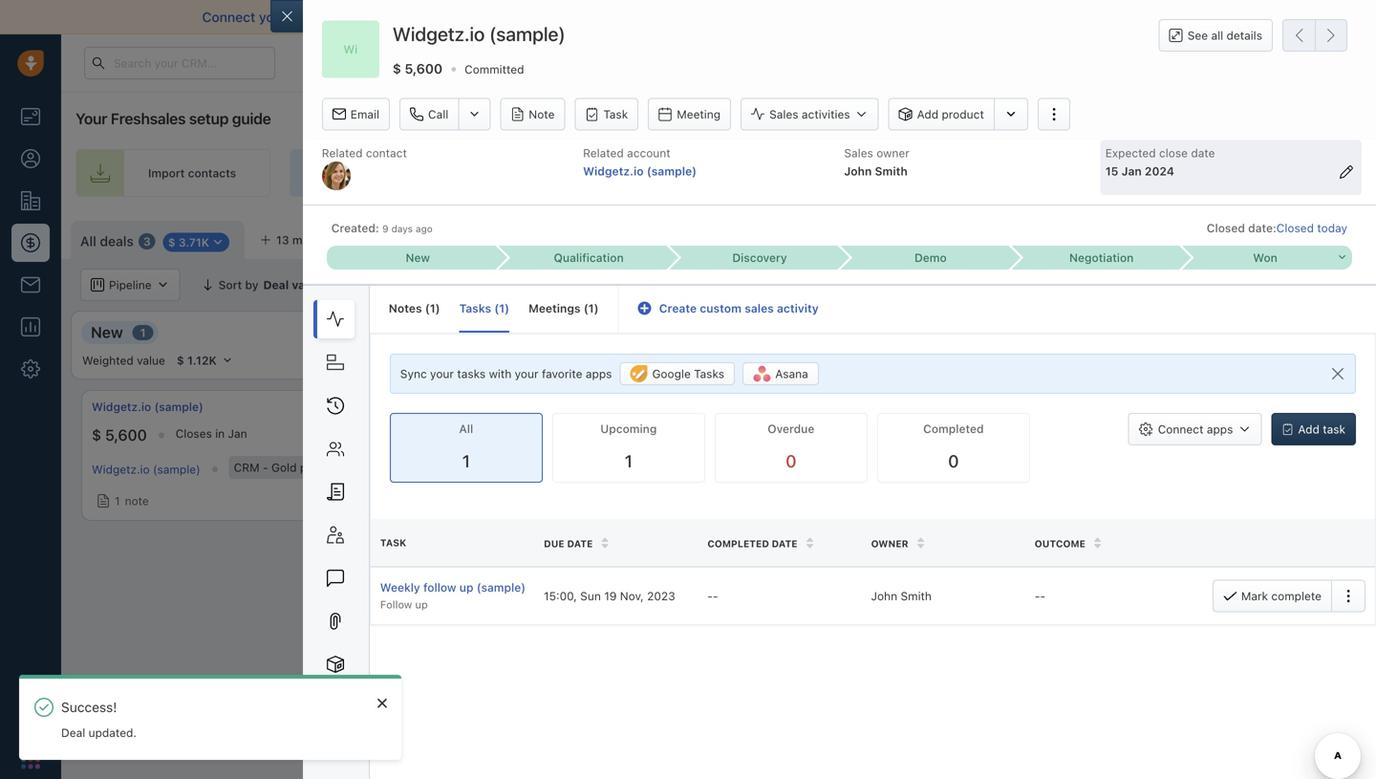 Task type: locate. For each thing, give the bounding box(es) containing it.
1 horizontal spatial add deal
[[1118, 412, 1166, 425]]

0 horizontal spatial demo
[[915, 251, 947, 264]]

completed for completed
[[924, 422, 984, 436]]

route leads to your team link
[[772, 149, 1017, 197]]

qualification down notes ( 1 )
[[401, 323, 492, 341]]

) right meetings
[[594, 302, 599, 315]]

3 ) from the left
[[594, 302, 599, 315]]

acme inc (sample) link
[[403, 399, 506, 415], [403, 461, 503, 474]]

way
[[585, 9, 610, 25]]

and right quotas in the top of the page
[[1164, 278, 1184, 292]]

days
[[392, 223, 413, 234]]

1 horizontal spatial in
[[511, 427, 520, 440]]

email
[[351, 108, 380, 121]]

(sample)
[[490, 22, 566, 45], [647, 164, 697, 178], [154, 400, 203, 414], [457, 400, 506, 414], [456, 461, 503, 474], [373, 461, 420, 474], [153, 463, 200, 476], [477, 581, 526, 594]]

container_wx8msf4aqz5i3rn1 image left filter at top
[[348, 278, 361, 292]]

(sample) left 15:00,
[[477, 581, 526, 594]]

$ inside widgetz.io (sample) dialog
[[393, 61, 401, 76]]

related up invite
[[583, 146, 624, 160]]

acme right monthly
[[403, 461, 433, 474]]

2 ( from the left
[[495, 302, 499, 315]]

techcave up add task
[[1302, 400, 1354, 414]]

0 vertical spatial demo
[[915, 251, 947, 264]]

0 horizontal spatial qualification
[[401, 323, 492, 341]]

1 horizontal spatial date
[[772, 538, 798, 549]]

1 down the tasks ( 1 )
[[509, 326, 515, 339]]

o
[[365, 233, 374, 247]]

1 vertical spatial techcave (sam
[[1302, 463, 1377, 476]]

invite your team link
[[537, 149, 753, 197]]

add deal button
[[1283, 221, 1367, 253]]

(
[[425, 302, 430, 315], [495, 302, 499, 315], [584, 302, 589, 315]]

0 horizontal spatial tasks
[[460, 302, 492, 315]]

0 horizontal spatial container_wx8msf4aqz5i3rn1 image
[[348, 278, 361, 292]]

2 closes from the left
[[471, 427, 507, 440]]

your right sync
[[430, 367, 454, 381]]

closes for closes in jan
[[176, 427, 212, 440]]

2 techcave (sam from the top
[[1302, 463, 1377, 476]]

$ for techcave (sam
[[1302, 426, 1312, 444]]

1 related from the left
[[322, 146, 363, 160]]

1 vertical spatial new
[[91, 323, 123, 341]]

up right the follow
[[460, 581, 474, 594]]

) down applied at top left
[[436, 302, 440, 315]]

negotiation up quotas in the top of the page
[[1070, 251, 1134, 264]]

create inside "link"
[[1109, 166, 1146, 180]]

create for create sales sequence
[[1109, 166, 1146, 180]]

15:00, sun 19 nov, 2023
[[544, 589, 676, 603]]

1 in from the left
[[215, 427, 225, 440]]

apps left add task "button"
[[1207, 423, 1234, 436]]

task button
[[575, 98, 639, 131]]

in
[[215, 427, 225, 440], [511, 427, 520, 440]]

wi
[[344, 42, 358, 56]]

add deal inside button
[[1309, 230, 1358, 244]]

widgetz.io (sample) link up closes in jan
[[92, 399, 203, 415]]

2 team from the left
[[955, 166, 983, 180]]

0 horizontal spatial in
[[215, 427, 225, 440]]

1 vertical spatial techcave (sam link
[[1302, 463, 1377, 476]]

1 horizontal spatial new
[[406, 251, 430, 264]]

1 horizontal spatial import
[[1162, 230, 1199, 244]]

1 vertical spatial create
[[659, 302, 697, 315]]

note
[[529, 108, 555, 121]]

0 vertical spatial smith
[[875, 164, 908, 178]]

related contact
[[322, 146, 407, 160]]

(sample) up committed
[[490, 22, 566, 45]]

close
[[1160, 146, 1188, 160]]

0 vertical spatial discovery
[[733, 251, 787, 264]]

1 horizontal spatial closed
[[1277, 221, 1315, 235]]

1 horizontal spatial team
[[955, 166, 983, 180]]

jan down expected
[[1122, 164, 1142, 178]]

1 team from the left
[[671, 166, 699, 180]]

(sample) down the 'account'
[[647, 164, 697, 178]]

in for nov
[[511, 427, 520, 440]]

0 horizontal spatial deals
[[100, 233, 134, 249]]

sales for sales owner john smith
[[845, 146, 874, 160]]

tasks
[[457, 367, 486, 381]]

1 horizontal spatial qualification
[[554, 251, 624, 264]]

0 vertical spatial sales
[[770, 108, 799, 121]]

jan
[[1122, 164, 1142, 178], [228, 427, 247, 440]]

no
[[537, 461, 552, 474]]

1 left no
[[462, 451, 470, 471]]

task up the 'account'
[[604, 108, 628, 121]]

(sam right add task "button"
[[1357, 400, 1377, 414]]

0 horizontal spatial closes
[[176, 427, 212, 440]]

techcave (sam link up task
[[1302, 399, 1377, 415]]

acme inc (sample) link down closes in nov
[[403, 461, 503, 474]]

closed left the today
[[1277, 221, 1315, 235]]

deals left date:
[[1202, 230, 1232, 244]]

0 vertical spatial techcave (sam
[[1302, 400, 1377, 414]]

create sales sequence
[[1109, 166, 1235, 180]]

import up quotas and forecasting
[[1162, 230, 1199, 244]]

0 horizontal spatial team
[[671, 166, 699, 180]]

1 horizontal spatial container_wx8msf4aqz5i3rn1 image
[[472, 278, 485, 292]]

0 horizontal spatial negotiation
[[1070, 251, 1134, 264]]

your right leads
[[928, 166, 952, 180]]

negotiation
[[1070, 251, 1134, 264], [1300, 323, 1377, 341]]

quotas and forecasting link
[[1103, 269, 1272, 301]]

create inside widgetz.io (sample) dialog
[[659, 302, 697, 315]]

0 vertical spatial sales
[[1149, 166, 1178, 180]]

1 horizontal spatial closes
[[471, 427, 507, 440]]

connect inside widgetz.io (sample) dialog
[[1159, 423, 1204, 436]]

negotiation down search "field"
[[1300, 323, 1377, 341]]

related down email button
[[322, 146, 363, 160]]

all deals 3
[[80, 233, 151, 249]]

1 horizontal spatial $
[[393, 61, 401, 76]]

2 horizontal spatial )
[[594, 302, 599, 315]]

tasks down all deal owners button
[[460, 302, 492, 315]]

follow
[[380, 598, 412, 611]]

sales left activity
[[745, 302, 774, 315]]

1 acme from the top
[[403, 400, 434, 414]]

related for related contact
[[322, 146, 363, 160]]

and left enable
[[498, 9, 522, 25]]

qualification
[[554, 251, 624, 264], [401, 323, 492, 341]]

your freshsales setup guide
[[76, 109, 271, 128]]

up down the follow
[[415, 598, 428, 611]]

call
[[428, 108, 449, 121]]

add left "connect apps"
[[1118, 412, 1140, 425]]

2 in from the left
[[511, 427, 520, 440]]

1 horizontal spatial (
[[495, 302, 499, 315]]

1 closes from the left
[[176, 427, 212, 440]]

to left start
[[1074, 9, 1087, 25]]

) down all deal owners button
[[505, 302, 510, 315]]

3,200
[[1316, 426, 1357, 444]]

3
[[143, 235, 151, 248]]

1 horizontal spatial deals
[[1202, 230, 1232, 244]]

deal
[[1334, 230, 1358, 244], [510, 278, 534, 292], [847, 412, 871, 425], [1143, 412, 1166, 425]]

contact
[[366, 146, 407, 160]]

2 horizontal spatial date
[[1192, 146, 1216, 160]]

0 vertical spatial $ 5,600
[[393, 61, 443, 76]]

due date
[[544, 538, 593, 549]]

(sample) right monthly
[[373, 461, 420, 474]]

1 acme inc (sample) from the top
[[403, 400, 506, 414]]

container_wx8msf4aqz5i3rn1 image
[[348, 278, 361, 292], [1103, 278, 1116, 292], [804, 412, 818, 425]]

phone element
[[11, 697, 50, 735]]

0 horizontal spatial $
[[92, 426, 101, 444]]

1 left filter at top
[[369, 278, 374, 292]]

0 vertical spatial widgetz.io (sample)
[[393, 22, 566, 45]]

closes in nov
[[471, 427, 545, 440]]

tasks right google
[[694, 367, 725, 381]]

1 vertical spatial and
[[1164, 278, 1184, 292]]

1 vertical spatial discovery
[[709, 323, 781, 341]]

5,600 up call "button"
[[405, 61, 443, 76]]

1 horizontal spatial create
[[1109, 166, 1146, 180]]

date for due date
[[567, 538, 593, 549]]

deliverability
[[414, 9, 495, 25]]

new down all deals link
[[91, 323, 123, 341]]

techcave
[[1302, 400, 1354, 414], [1302, 463, 1353, 476]]

freshworks switcher image
[[21, 750, 40, 769]]

new up applied at top left
[[406, 251, 430, 264]]

favorite
[[542, 367, 583, 381]]

3 ( from the left
[[584, 302, 589, 315]]

container_wx8msf4aqz5i3rn1 image left 1 note
[[97, 494, 110, 508]]

0 vertical spatial acme inc (sample) link
[[403, 399, 506, 415]]

2 acme inc (sample) link from the top
[[403, 461, 503, 474]]

deals
[[1202, 230, 1232, 244], [100, 233, 134, 249]]

john left leads
[[845, 164, 872, 178]]

1 -- from the left
[[708, 589, 719, 603]]

john down owner
[[871, 589, 898, 603]]

add task
[[1299, 423, 1346, 436]]

add left task
[[1299, 423, 1320, 436]]

2 related from the left
[[583, 146, 624, 160]]

(sam down 3,200
[[1356, 463, 1377, 476]]

0 vertical spatial connect
[[202, 9, 256, 25]]

1 down applied at top left
[[430, 302, 436, 315]]

1 vertical spatial (sam
[[1356, 463, 1377, 476]]

1 vertical spatial negotiation
[[1300, 323, 1377, 341]]

1 horizontal spatial jan
[[1122, 164, 1142, 178]]

0 horizontal spatial sales
[[745, 302, 774, 315]]

( right the 'notes'
[[425, 302, 430, 315]]

-- right 2023
[[708, 589, 719, 603]]

your down the 'account'
[[643, 166, 668, 180]]

techcave (sam down 3,200
[[1302, 463, 1377, 476]]

1 vertical spatial john
[[871, 589, 898, 603]]

all left 3
[[80, 233, 96, 249]]

0 vertical spatial completed
[[924, 422, 984, 436]]

0 vertical spatial techcave
[[1302, 400, 1354, 414]]

0 vertical spatial widgetz.io (sample) link
[[583, 164, 697, 178]]

all deals link
[[80, 232, 134, 251]]

your left mailbox
[[259, 9, 287, 25]]

won
[[1254, 251, 1278, 264]]

container_wx8msf4aqz5i3rn1 image inside 'quotas and forecasting' link
[[1103, 278, 1116, 292]]

sales inside sales owner john smith
[[845, 146, 874, 160]]

$ 5,600 up call "button"
[[393, 61, 443, 76]]

apps right favorite at the top
[[586, 367, 612, 381]]

owners
[[537, 278, 577, 292]]

acme down sync
[[403, 400, 434, 414]]

demo
[[915, 251, 947, 264], [1005, 323, 1047, 341]]

product
[[942, 108, 985, 121]]

connect
[[202, 9, 256, 25], [1159, 423, 1204, 436]]

activities
[[802, 108, 851, 121]]

1 techcave (sam from the top
[[1302, 400, 1377, 414]]

$ 5,600 up 1 note
[[92, 426, 147, 444]]

$ for widgetz.io (sample)
[[92, 426, 101, 444]]

sales activities
[[770, 108, 851, 121]]

import inside import deals button
[[1162, 230, 1199, 244]]

1 horizontal spatial sales
[[1149, 166, 1178, 180]]

create custom sales activity
[[659, 302, 819, 315]]

in for jan
[[215, 427, 225, 440]]

container_wx8msf4aqz5i3rn1 image
[[472, 278, 485, 292], [97, 494, 110, 508]]

close image
[[1348, 12, 1358, 22]]

container_wx8msf4aqz5i3rn1 image down asana
[[804, 412, 818, 425]]

1 horizontal spatial connect
[[1159, 423, 1204, 436]]

closed
[[1207, 221, 1246, 235], [1277, 221, 1315, 235]]

0 vertical spatial container_wx8msf4aqz5i3rn1 image
[[472, 278, 485, 292]]

0 horizontal spatial completed
[[708, 538, 770, 549]]

connect your mailbox to improve deliverability and enable 2-way sync of email conversations.
[[202, 9, 793, 25]]

asana button
[[743, 362, 819, 385]]

deal inside button
[[510, 278, 534, 292]]

sales
[[1149, 166, 1178, 180], [745, 302, 774, 315]]

1 inc from the top
[[437, 400, 453, 414]]

deal
[[61, 726, 85, 739]]

1 horizontal spatial and
[[1164, 278, 1184, 292]]

qualification up the owners
[[554, 251, 624, 264]]

) for notes ( 1 )
[[436, 302, 440, 315]]

enable
[[525, 9, 567, 25]]

deals inside button
[[1202, 230, 1232, 244]]

1 horizontal spatial tasks
[[694, 367, 725, 381]]

john
[[845, 164, 872, 178], [871, 589, 898, 603]]

connect apps button
[[1129, 413, 1262, 446], [1129, 413, 1262, 446]]

0 vertical spatial and
[[498, 9, 522, 25]]

2023
[[647, 589, 676, 603]]

2 horizontal spatial add deal
[[1309, 230, 1358, 244]]

sales up route
[[845, 146, 874, 160]]

( right meetings
[[584, 302, 589, 315]]

1 horizontal spatial sales
[[845, 146, 874, 160]]

widgetz.io (sample) link
[[583, 164, 697, 178], [92, 399, 203, 415], [92, 463, 200, 476]]

1 vertical spatial acme
[[403, 461, 433, 474]]

demo inside widgetz.io (sample) dialog
[[915, 251, 947, 264]]

deals left 3
[[100, 233, 134, 249]]

1 vertical spatial 5,600
[[105, 426, 147, 444]]

0 horizontal spatial jan
[[228, 427, 247, 440]]

tasks
[[460, 302, 492, 315], [694, 367, 725, 381]]

import deals
[[1162, 230, 1232, 244]]

1 vertical spatial sales
[[845, 146, 874, 160]]

acme
[[403, 400, 434, 414], [403, 461, 433, 474]]

container_wx8msf4aqz5i3rn1 image inside the 1 filter applied button
[[348, 278, 361, 292]]

0 horizontal spatial create
[[659, 302, 697, 315]]

0 vertical spatial techcave (sam link
[[1302, 399, 1377, 415]]

0 vertical spatial acme
[[403, 400, 434, 414]]

import deals group
[[1136, 221, 1274, 253]]

1 vertical spatial sales
[[745, 302, 774, 315]]

improve
[[360, 9, 410, 25]]

created:
[[332, 221, 379, 235]]

sales activities button
[[741, 98, 889, 131], [741, 98, 879, 131]]

0 vertical spatial up
[[460, 581, 474, 594]]

( down all deal owners button
[[495, 302, 499, 315]]

jan up crm
[[228, 427, 247, 440]]

team down product
[[955, 166, 983, 180]]

2 ) from the left
[[505, 302, 510, 315]]

0 vertical spatial qualification
[[554, 251, 624, 264]]

1 techcave from the top
[[1302, 400, 1354, 414]]

1 vertical spatial all
[[493, 278, 507, 292]]

created: 9 days ago
[[332, 221, 433, 235]]

1 acme inc (sample) link from the top
[[403, 399, 506, 415]]

gold
[[272, 461, 297, 474]]

0 horizontal spatial (
[[425, 302, 430, 315]]

1 horizontal spatial $ 5,600
[[393, 61, 443, 76]]

sales
[[770, 108, 799, 121], [845, 146, 874, 160]]

5,600 up 1 note
[[105, 426, 147, 444]]

widgetz.io (sample) link up the note
[[92, 463, 200, 476]]

techcave down $ 3,200
[[1302, 463, 1353, 476]]

new link
[[327, 246, 498, 270]]

add right overdue
[[822, 412, 844, 425]]

related inside related account widgetz.io (sample)
[[583, 146, 624, 160]]

2 -- from the left
[[1035, 589, 1046, 603]]

team down meeting button
[[671, 166, 699, 180]]

your for connect your mailbox to improve deliverability and enable 2-way sync of email conversations.
[[259, 9, 287, 25]]

techcave (sam up task
[[1302, 400, 1377, 414]]

widgetz.io (sample) up the note
[[92, 463, 200, 476]]

create down expected
[[1109, 166, 1146, 180]]

2 horizontal spatial container_wx8msf4aqz5i3rn1 image
[[1103, 278, 1116, 292]]

$ 5,600 inside widgetz.io (sample) dialog
[[393, 61, 443, 76]]

acme inc (sample) down the tasks
[[403, 400, 506, 414]]

widgetz.io (sample) up committed
[[393, 22, 566, 45]]

1 horizontal spatial task
[[604, 108, 628, 121]]

techcave (sam link down 3,200
[[1302, 463, 1377, 476]]

related
[[322, 146, 363, 160], [583, 146, 624, 160]]

0 vertical spatial john
[[845, 164, 872, 178]]

import inside import contacts link
[[148, 166, 185, 180]]

task up the weekly
[[380, 537, 407, 548]]

1 vertical spatial up
[[415, 598, 428, 611]]

phone image
[[21, 707, 40, 726]]

widgetz.io (sample) up closes in jan
[[92, 400, 203, 414]]

acme inc (sample)
[[403, 400, 506, 414], [403, 461, 503, 474]]

all up the tasks ( 1 )
[[493, 278, 507, 292]]

container_wx8msf4aqz5i3rn1 image up the tasks ( 1 )
[[472, 278, 485, 292]]

1 vertical spatial connect
[[1159, 423, 1204, 436]]

deals for import
[[1202, 230, 1232, 244]]

expected
[[1106, 146, 1157, 160]]

all inside button
[[493, 278, 507, 292]]

0 horizontal spatial apps
[[586, 367, 612, 381]]

closed left date:
[[1207, 221, 1246, 235]]

task inside task button
[[604, 108, 628, 121]]

0 vertical spatial task
[[604, 108, 628, 121]]

5,600
[[405, 61, 443, 76], [105, 426, 147, 444]]

acme inc (sample) link down the tasks
[[403, 399, 506, 415]]

sales down expected close date
[[1149, 166, 1178, 180]]

to right leads
[[913, 166, 924, 180]]

smith inside sales owner john smith
[[875, 164, 908, 178]]

) for tasks ( 1 )
[[505, 302, 510, 315]]

0 horizontal spatial all
[[80, 233, 96, 249]]

filter
[[377, 278, 403, 292]]

1 vertical spatial smith
[[901, 589, 932, 603]]

guide
[[232, 109, 271, 128]]

have
[[1041, 9, 1070, 25]]

discovery up create custom sales activity
[[733, 251, 787, 264]]

ago
[[416, 223, 433, 234]]

2 inc from the top
[[436, 461, 452, 474]]

1 horizontal spatial --
[[1035, 589, 1046, 603]]

completed for completed date
[[708, 538, 770, 549]]

mark complete button
[[1213, 580, 1332, 612]]

discovery down create custom sales activity
[[709, 323, 781, 341]]

2 techcave (sam link from the top
[[1302, 463, 1377, 476]]

1 vertical spatial jan
[[228, 427, 247, 440]]

1 ( from the left
[[425, 302, 430, 315]]

sales left activities
[[770, 108, 799, 121]]

1 ) from the left
[[436, 302, 440, 315]]

email button
[[322, 98, 390, 131]]

1 inside button
[[369, 278, 374, 292]]

1 vertical spatial qualification
[[401, 323, 492, 341]]

quotas and forecasting
[[1121, 278, 1252, 292]]

import for import contacts
[[148, 166, 185, 180]]

0 vertical spatial inc
[[437, 400, 453, 414]]

(sample) down the tasks
[[457, 400, 506, 414]]

create sales sequence link
[[1037, 149, 1269, 197]]



Task type: vqa. For each thing, say whether or not it's contained in the screenshot.
Meetings ( 1 )
yes



Task type: describe. For each thing, give the bounding box(es) containing it.
2024
[[1145, 164, 1175, 178]]

discovery inside widgetz.io (sample) dialog
[[733, 251, 787, 264]]

note
[[125, 494, 149, 508]]

0 horizontal spatial to
[[343, 9, 356, 25]]

quotas
[[1121, 278, 1160, 292]]

negotiation inside "link"
[[1070, 251, 1134, 264]]

weekly
[[380, 581, 420, 594]]

1 vertical spatial widgetz.io (sample)
[[92, 400, 203, 414]]

container_wx8msf4aqz5i3rn1 image inside all deal owners button
[[472, 278, 485, 292]]

of
[[647, 9, 660, 25]]

invite
[[610, 166, 640, 180]]

1 horizontal spatial up
[[460, 581, 474, 594]]

2 horizontal spatial to
[[1074, 9, 1087, 25]]

(sample) up closes in jan
[[154, 400, 203, 414]]

closed date: closed today
[[1207, 221, 1348, 235]]

1 vertical spatial $ 5,600
[[92, 426, 147, 444]]

(sample) down closes in jan
[[153, 463, 200, 476]]

mark
[[1242, 589, 1269, 603]]

Search field
[[1274, 269, 1369, 301]]

0 horizontal spatial task
[[380, 537, 407, 548]]

meeting
[[677, 108, 721, 121]]

1 vertical spatial container_wx8msf4aqz5i3rn1 image
[[97, 494, 110, 508]]

success!
[[61, 699, 117, 715]]

closes for closes in nov
[[471, 427, 507, 440]]

qualification inside widgetz.io (sample) dialog
[[554, 251, 624, 264]]

custom
[[700, 302, 742, 315]]

2 closed from the left
[[1277, 221, 1315, 235]]

committed
[[465, 62, 524, 76]]

1 down all deal owners button
[[499, 302, 505, 315]]

$ 3,200
[[1302, 426, 1357, 444]]

13 more... button
[[250, 227, 342, 253]]

15:00,
[[544, 589, 577, 603]]

acme inc (sample) link for no products
[[403, 461, 503, 474]]

discovery link
[[669, 246, 840, 270]]

set
[[1361, 166, 1377, 180]]

import contacts
[[148, 166, 236, 180]]

add product button
[[889, 98, 994, 131]]

1 vertical spatial apps
[[1207, 423, 1234, 436]]

0 horizontal spatial new
[[91, 323, 123, 341]]

1 down upcoming
[[625, 451, 633, 471]]

expected close date
[[1106, 146, 1216, 160]]

see all details button
[[1159, 19, 1274, 52]]

widgetz.io inside related account widgetz.io (sample)
[[583, 164, 644, 178]]

add inside "button"
[[1299, 423, 1320, 436]]

all inside widgetz.io (sample) dialog
[[459, 422, 473, 436]]

john smith
[[871, 589, 932, 603]]

( for notes
[[425, 302, 430, 315]]

1 horizontal spatial demo
[[1005, 323, 1047, 341]]

all for deal
[[493, 278, 507, 292]]

leads
[[881, 166, 910, 180]]

1 left the note
[[115, 494, 120, 508]]

owner
[[871, 538, 909, 549]]

complete
[[1272, 589, 1322, 603]]

0 vertical spatial tasks
[[460, 302, 492, 315]]

widgetz.io (sample) dialog
[[270, 0, 1377, 779]]

import for import deals
[[1162, 230, 1199, 244]]

all
[[1212, 29, 1224, 42]]

deal inside button
[[1334, 230, 1358, 244]]

see
[[1188, 29, 1209, 42]]

route leads to your team
[[845, 166, 983, 180]]

add task button
[[1272, 413, 1357, 446]]

freshsales
[[111, 109, 186, 128]]

2 acme inc (sample) from the top
[[403, 461, 503, 474]]

) for meetings ( 1 )
[[594, 302, 599, 315]]

john inside sales owner john smith
[[845, 164, 872, 178]]

1 down 3
[[140, 326, 146, 339]]

owner
[[877, 146, 910, 160]]

widgetz.io (sample) link inside dialog
[[583, 164, 697, 178]]

2 vertical spatial widgetz.io (sample)
[[92, 463, 200, 476]]

account
[[627, 146, 671, 160]]

sync
[[400, 367, 427, 381]]

related account widgetz.io (sample)
[[583, 146, 697, 178]]

overdue
[[768, 422, 815, 436]]

1 filter applied
[[369, 278, 447, 292]]

set link
[[1288, 149, 1377, 197]]

acme inc (sample) link for closes in nov
[[403, 399, 506, 415]]

sales inside create sales sequence "link"
[[1149, 166, 1178, 180]]

all for deals
[[80, 233, 96, 249]]

(sample) inside related account widgetz.io (sample)
[[647, 164, 697, 178]]

19
[[604, 589, 617, 603]]

acme inside acme inc (sample) link
[[403, 400, 434, 414]]

2 acme from the top
[[403, 461, 433, 474]]

add left product
[[917, 108, 939, 121]]

1 note
[[115, 494, 149, 508]]

products
[[555, 461, 603, 474]]

conversations.
[[700, 9, 793, 25]]

(sample) down closes in nov
[[456, 461, 503, 474]]

see all details
[[1188, 29, 1263, 42]]

0 horizontal spatial up
[[415, 598, 428, 611]]

15
[[1106, 164, 1119, 178]]

import deals button
[[1136, 221, 1241, 253]]

so
[[959, 9, 974, 25]]

13
[[276, 233, 289, 247]]

create for create custom sales activity
[[659, 302, 697, 315]]

tasks ( 1 )
[[460, 302, 510, 315]]

Search your CRM... text field
[[84, 47, 275, 79]]

2 techcave from the top
[[1302, 463, 1353, 476]]

your for sync your tasks with your favorite apps
[[430, 367, 454, 381]]

upcoming
[[601, 422, 657, 436]]

qualification link
[[498, 246, 669, 270]]

meetings
[[529, 302, 581, 315]]

sequence
[[1181, 166, 1235, 180]]

1 techcave (sam link from the top
[[1302, 399, 1377, 415]]

scratch.
[[1157, 9, 1208, 25]]

new inside widgetz.io (sample) dialog
[[406, 251, 430, 264]]

0 horizontal spatial 5,600
[[105, 426, 147, 444]]

activity
[[777, 302, 819, 315]]

start
[[1090, 9, 1120, 25]]

all deal owners
[[493, 278, 577, 292]]

google
[[652, 367, 691, 381]]

close image
[[378, 698, 387, 709]]

updated.
[[89, 726, 137, 739]]

( for tasks
[[495, 302, 499, 315]]

setup
[[189, 109, 229, 128]]

nov,
[[620, 589, 644, 603]]

completed date
[[708, 538, 798, 549]]

date for completed date
[[772, 538, 798, 549]]

connect apps
[[1159, 423, 1234, 436]]

2-
[[571, 9, 585, 25]]

mark complete
[[1242, 589, 1322, 603]]

all deal owners button
[[460, 269, 589, 301]]

connect for connect your mailbox to improve deliverability and enable 2-way sync of email conversations.
[[202, 9, 256, 25]]

1 closed from the left
[[1207, 221, 1246, 235]]

task
[[1323, 423, 1346, 436]]

0 vertical spatial apps
[[586, 367, 612, 381]]

plan
[[300, 461, 323, 474]]

your right with
[[515, 367, 539, 381]]

1 horizontal spatial to
[[913, 166, 924, 180]]

(sample) inside weekly follow up (sample) follow up
[[477, 581, 526, 594]]

weekly follow up (sample) follow up
[[380, 581, 526, 611]]

5,600 inside widgetz.io (sample) dialog
[[405, 61, 443, 76]]

related for related account widgetz.io (sample)
[[583, 146, 624, 160]]

widgetz.io (sample) inside dialog
[[393, 22, 566, 45]]

container_wx8msf4aqz5i3rn1 image for quotas and forecasting
[[1103, 278, 1116, 292]]

deals for all
[[100, 233, 134, 249]]

connect for connect apps
[[1159, 423, 1204, 436]]

sales for sales activities
[[770, 108, 799, 121]]

0 horizontal spatial and
[[498, 9, 522, 25]]

add up search "field"
[[1309, 230, 1331, 244]]

2 vertical spatial widgetz.io (sample) link
[[92, 463, 200, 476]]

sales inside widgetz.io (sample) dialog
[[745, 302, 774, 315]]

don't
[[1004, 9, 1037, 25]]

jan inside widgetz.io (sample) dialog
[[1122, 164, 1142, 178]]

( for meetings
[[584, 302, 589, 315]]

your for invite your team
[[643, 166, 668, 180]]

15 jan 2024
[[1106, 164, 1175, 178]]

with
[[489, 367, 512, 381]]

9
[[383, 223, 389, 234]]

0 vertical spatial (sam
[[1357, 400, 1377, 414]]

google tasks
[[652, 367, 725, 381]]

closed today link
[[1277, 220, 1348, 236]]

container_wx8msf4aqz5i3rn1 image for add deal
[[804, 412, 818, 425]]

1 vertical spatial widgetz.io (sample) link
[[92, 399, 203, 415]]

import contacts link
[[76, 149, 271, 197]]

your
[[76, 109, 107, 128]]

negotiation link
[[1011, 246, 1182, 270]]

tasks inside button
[[694, 367, 725, 381]]

1 right meetings
[[589, 302, 594, 315]]

1 filter applied button
[[335, 269, 460, 301]]

0 horizontal spatial add deal
[[822, 412, 871, 425]]

1 horizontal spatial negotiation
[[1300, 323, 1377, 341]]

meeting button
[[648, 98, 731, 131]]



